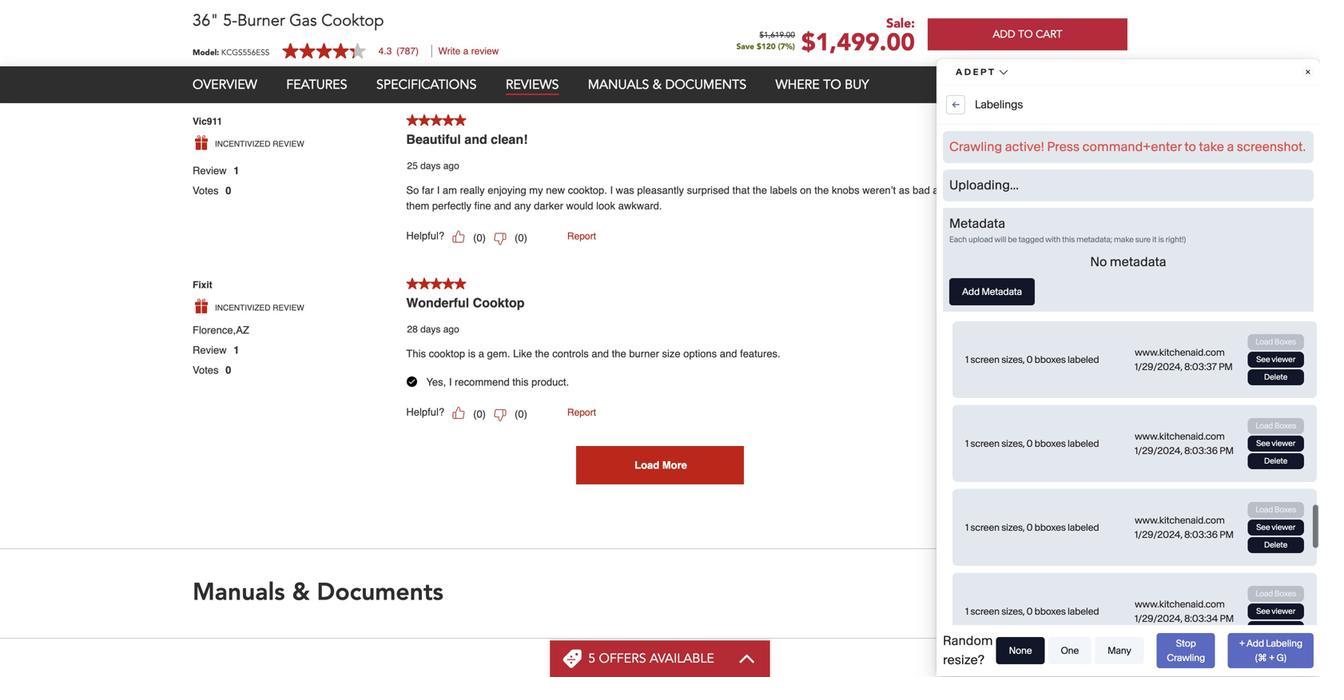 Task type: describe. For each thing, give the bounding box(es) containing it.
specifications
[[377, 76, 477, 94]]

this
[[406, 348, 426, 360]]

1 horizontal spatial cooktop
[[591, 36, 627, 48]]

review
[[471, 46, 499, 57]]

chevron icon image
[[738, 654, 756, 663]]

very
[[488, 36, 508, 48]]

helpful? for works very well . very satisfied with the cooktop !
[[406, 66, 445, 78]]

( right d8c4887f dca8 44a1 801a cfe76c084647 icon
[[473, 232, 477, 244]]

satisfied
[[511, 36, 549, 48]]

weren't
[[863, 184, 896, 196]]

reviews link
[[506, 76, 559, 95]]

0 down review
[[477, 68, 483, 80]]

( down any
[[515, 232, 518, 244]]

0 left 6e2d45c3 5453 4298 8f0d 3720663176c5 icon
[[477, 408, 483, 420]]

ago for beautiful
[[443, 160, 459, 172]]

3 report from the top
[[567, 407, 596, 418]]

promo tag image
[[563, 649, 582, 668]]

my
[[529, 184, 543, 196]]

gem.
[[487, 348, 510, 360]]

yes,
[[426, 376, 446, 388]]

can
[[1067, 184, 1084, 196]]

28
[[407, 324, 418, 335]]

i left can at right top
[[1061, 184, 1064, 196]]

really
[[460, 184, 485, 196]]

save
[[737, 41, 755, 52]]

sale: $1,499.00
[[802, 15, 915, 59]]

$1,619.00
[[760, 32, 795, 40]]

(7%)
[[778, 41, 795, 52]]

burner
[[629, 348, 659, 360]]

this cooktop is a gem. like the controls and the burner size options and features.
[[406, 348, 781, 360]]

recommend
[[455, 376, 510, 388]]

d8c4887f dca8 44a1 801a cfe76c084647 image for ( 0
[[453, 67, 465, 79]]

25 days ago
[[407, 160, 459, 172]]

write a review
[[438, 46, 499, 57]]

( 0 ) right d8c4887f dca8 44a1 801a cfe76c084647 icon
[[473, 232, 486, 244]]

i right far
[[437, 184, 440, 196]]

1 vertical spatial &
[[292, 582, 310, 606]]

( 0
[[473, 68, 483, 80]]

works very well . very satisfied with the cooktop !
[[406, 36, 633, 48]]

2 as from the left
[[933, 184, 944, 196]]

0 horizontal spatial a
[[463, 46, 469, 57]]

25
[[407, 160, 418, 172]]

0 down any
[[518, 232, 524, 244]]

options
[[684, 348, 717, 360]]

sale:
[[887, 15, 915, 32]]

1 vertical spatial manuals
[[193, 582, 285, 606]]

report button for cooktop
[[567, 63, 596, 82]]

content helpfulness group for i
[[406, 227, 1120, 246]]

burner
[[237, 10, 285, 32]]

1 vertical spatial documents
[[317, 582, 444, 606]]

0 horizontal spatial cooktop
[[321, 10, 384, 32]]

( 0 ) for report button related to cooktop
[[515, 68, 528, 80]]

days for beautiful
[[421, 160, 441, 172]]

many
[[961, 184, 986, 196]]

new
[[546, 184, 565, 196]]

0 right 6e2d45c3 5453 4298 8f0d 3720663176c5 icon
[[518, 408, 524, 420]]

would
[[566, 200, 594, 212]]

so far i am really enjoying my new cooktop. i was pleasantly surprised that the labels on the knobs weren't as bad as so many reviewers said. i can read them perfectly fine and any darker would look awkward.
[[406, 184, 1108, 212]]

buy
[[845, 76, 869, 94]]

1 as from the left
[[899, 184, 910, 196]]

( down write a review button
[[473, 68, 477, 80]]

reviews region
[[185, 0, 1139, 430]]

28 days ago
[[407, 324, 459, 335]]

size
[[662, 348, 681, 360]]

features
[[286, 76, 347, 94]]

so
[[947, 184, 958, 196]]

overview
[[193, 76, 257, 94]]

5
[[588, 650, 596, 667]]

perfectly
[[432, 200, 472, 212]]

more
[[663, 459, 687, 471]]

with
[[552, 36, 571, 48]]

) for i content helpfulness group
[[524, 232, 528, 244]]

far
[[422, 184, 434, 196]]

1 horizontal spatial &
[[653, 76, 662, 94]]

surprised
[[687, 184, 730, 196]]

offers
[[599, 650, 646, 667]]

am
[[443, 184, 457, 196]]

36"
[[193, 10, 219, 32]]

6e2d45c3 5453 4298 8f0d 3720663176c5 image for ( 0
[[494, 69, 507, 82]]

write
[[438, 46, 461, 57]]

look
[[596, 200, 616, 212]]

so
[[406, 184, 419, 196]]

$1,499.00
[[802, 26, 915, 59]]

well
[[461, 36, 479, 48]]

i right yes,
[[449, 376, 452, 388]]

controls
[[553, 348, 589, 360]]

kcgs556ess
[[221, 47, 270, 58]]

write a review button
[[438, 46, 499, 57]]

works
[[406, 36, 436, 48]]

load more button
[[576, 446, 744, 484]]

d8c4887f dca8 44a1 801a cfe76c084647 image for )
[[453, 406, 465, 419]]

content helpfulness group for !
[[406, 63, 1120, 82]]

wonderful cooktop
[[406, 296, 525, 310]]

where to buy
[[776, 76, 869, 94]]

report button for cooktop.
[[567, 227, 596, 246]]

cooktop inside reviews region
[[473, 296, 525, 310]]

fine
[[475, 200, 491, 212]]

to
[[824, 76, 842, 94]]

cart
[[1036, 27, 1063, 42]]

( 0 ) for report button corresponding to cooktop.
[[515, 232, 528, 244]]

overview link
[[193, 76, 257, 94]]

where to buy link
[[776, 76, 869, 94]]



Task type: locate. For each thing, give the bounding box(es) containing it.
d8c4887f dca8 44a1 801a cfe76c084647 image
[[453, 230, 465, 243]]

3 content helpfulness group from the top
[[406, 403, 1120, 422]]

1 vertical spatial 6e2d45c3 5453 4298 8f0d 3720663176c5 image
[[494, 232, 507, 245]]

this
[[513, 376, 529, 388]]

1 vertical spatial manuals & documents
[[193, 582, 444, 606]]

0 vertical spatial report button
[[567, 63, 596, 82]]

0 vertical spatial cooktop
[[591, 36, 627, 48]]

6e2d45c3 5453 4298 8f0d 3720663176c5 image
[[494, 409, 507, 422]]

a right 'write'
[[463, 46, 469, 57]]

0 vertical spatial report
[[567, 67, 596, 78]]

available
[[650, 650, 714, 667]]

model: kcgs556ess
[[193, 47, 270, 58]]

bad
[[913, 184, 930, 196]]

( 0 ) down any
[[515, 232, 528, 244]]

1 content helpfulness group from the top
[[406, 63, 1120, 82]]

to
[[1019, 27, 1033, 42]]

the
[[574, 36, 588, 48], [753, 184, 767, 196], [815, 184, 829, 196], [535, 348, 550, 360], [612, 348, 626, 360]]

days right 25
[[421, 160, 441, 172]]

helpful? for so far i am really enjoying my new cooktop. i was pleasantly surprised that the labels on the knobs weren't as bad as so many reviewers said. i can read them perfectly fine and any darker would look awkward.
[[406, 230, 445, 242]]

) right 6e2d45c3 5453 4298 8f0d 3720663176c5 icon
[[524, 408, 528, 420]]

1 vertical spatial cooktop
[[429, 348, 465, 360]]

a inside reviews region
[[479, 348, 484, 360]]

0 vertical spatial helpful?
[[406, 66, 445, 78]]

2 vertical spatial report
[[567, 407, 596, 418]]

specifications link
[[377, 76, 477, 94]]

features link
[[286, 76, 347, 94]]

enjoying
[[488, 184, 527, 196]]

reviewers
[[989, 184, 1034, 196]]

3 report button from the top
[[567, 403, 596, 422]]

0 horizontal spatial documents
[[317, 582, 444, 606]]

manuals
[[588, 76, 649, 94], [193, 582, 285, 606]]

0 vertical spatial days
[[421, 160, 441, 172]]

days right 28
[[421, 324, 441, 335]]

ago up am
[[443, 160, 459, 172]]

add to cart
[[993, 27, 1063, 42]]

content helpfulness group
[[406, 63, 1120, 82], [406, 227, 1120, 246], [406, 403, 1120, 422]]

1 vertical spatial helpful?
[[406, 230, 445, 242]]

0 horizontal spatial cooktop
[[429, 348, 465, 360]]

0 vertical spatial &
[[653, 76, 662, 94]]

report button down product.
[[567, 403, 596, 422]]

cooktop up gem.
[[473, 296, 525, 310]]

)
[[524, 68, 528, 80], [483, 232, 486, 244], [524, 232, 528, 244], [483, 408, 486, 420], [524, 408, 528, 420]]

days for wonderful
[[421, 324, 441, 335]]

) down any
[[524, 232, 528, 244]]

1 d8c4887f dca8 44a1 801a cfe76c084647 image from the top
[[453, 67, 465, 79]]

0 vertical spatial manuals
[[588, 76, 649, 94]]

days
[[421, 160, 441, 172], [421, 324, 441, 335]]

cooktop left !
[[591, 36, 627, 48]]

cooktop.
[[568, 184, 607, 196]]

gas
[[289, 10, 317, 32]]

d8c4887f dca8 44a1 801a cfe76c084647 image left ( 0
[[453, 67, 465, 79]]

2 ago from the top
[[443, 324, 459, 335]]

and
[[465, 132, 487, 147], [494, 200, 512, 212], [592, 348, 609, 360], [720, 348, 737, 360]]

1 helpful? from the top
[[406, 66, 445, 78]]

as left so
[[933, 184, 944, 196]]

1 horizontal spatial as
[[933, 184, 944, 196]]

report for cooktop.
[[567, 231, 596, 242]]

a right the is
[[479, 348, 484, 360]]

( 0 ) down works very well . very satisfied with the cooktop !
[[515, 68, 528, 80]]

helpful? down (787)
[[406, 66, 445, 78]]

load more
[[635, 459, 687, 471]]

cooktop
[[591, 36, 627, 48], [429, 348, 465, 360]]

add to cart button
[[928, 18, 1128, 50]]

as
[[899, 184, 910, 196], [933, 184, 944, 196]]

0 horizontal spatial as
[[899, 184, 910, 196]]

as left bad
[[899, 184, 910, 196]]

cooktop up 4.3
[[321, 10, 384, 32]]

ago for wonderful
[[443, 324, 459, 335]]

2 vertical spatial content helpfulness group
[[406, 403, 1120, 422]]

yes, i recommend this product.
[[426, 376, 569, 388]]

report for cooktop
[[567, 67, 596, 78]]

0 horizontal spatial manuals & documents
[[193, 582, 444, 606]]

darker
[[534, 200, 564, 212]]

clean!
[[491, 132, 528, 147]]

i left was
[[610, 184, 613, 196]]

0 vertical spatial manuals & documents
[[588, 76, 747, 94]]

1 vertical spatial d8c4887f dca8 44a1 801a cfe76c084647 image
[[453, 406, 465, 419]]

beautiful and clean!
[[406, 132, 528, 147]]

cooktop
[[321, 10, 384, 32], [473, 296, 525, 310]]

0 vertical spatial documents
[[665, 76, 747, 94]]

product.
[[532, 376, 569, 388]]

36" 5-burner gas cooktop
[[193, 10, 384, 32]]

6e2d45c3 5453 4298 8f0d 3720663176c5 image for )
[[494, 232, 507, 245]]

0 vertical spatial ago
[[443, 160, 459, 172]]

i
[[437, 184, 440, 196], [610, 184, 613, 196], [1061, 184, 1064, 196], [449, 376, 452, 388]]

1 vertical spatial report
[[567, 231, 596, 242]]

&
[[653, 76, 662, 94], [292, 582, 310, 606]]

0 vertical spatial 6e2d45c3 5453 4298 8f0d 3720663176c5 image
[[494, 69, 507, 82]]

$120
[[757, 41, 776, 52]]

heading
[[588, 650, 714, 667]]

that
[[733, 184, 750, 196]]

beautiful
[[406, 132, 461, 147]]

like
[[513, 348, 532, 360]]

and inside so far i am really enjoying my new cooktop. i was pleasantly surprised that the labels on the knobs weren't as bad as so many reviewers said. i can read them perfectly fine and any darker would look awkward.
[[494, 200, 512, 212]]

) for first content helpfulness group from the bottom
[[524, 408, 528, 420]]

features.
[[740, 348, 781, 360]]

(787)
[[396, 46, 419, 57]]

0 horizontal spatial manuals
[[193, 582, 285, 606]]

the right the like
[[535, 348, 550, 360]]

add
[[993, 27, 1016, 42]]

was
[[616, 184, 635, 196]]

( 0 ) for third report button from the top of the reviews region
[[515, 408, 528, 420]]

report down product.
[[567, 407, 596, 418]]

1 vertical spatial content helpfulness group
[[406, 227, 1120, 246]]

1 vertical spatial report button
[[567, 227, 596, 246]]

( 0 ) left 6e2d45c3 5453 4298 8f0d 3720663176c5 icon
[[473, 408, 486, 420]]

1 days from the top
[[421, 160, 441, 172]]

report button down 'with'
[[567, 63, 596, 82]]

0 vertical spatial cooktop
[[321, 10, 384, 32]]

( down works very well . very satisfied with the cooktop !
[[515, 68, 518, 80]]

cooktop left the is
[[429, 348, 465, 360]]

1 6e2d45c3 5453 4298 8f0d 3720663176c5 image from the top
[[494, 69, 507, 82]]

2 content helpfulness group from the top
[[406, 227, 1120, 246]]

0 vertical spatial d8c4887f dca8 44a1 801a cfe76c084647 image
[[453, 67, 465, 79]]

1 vertical spatial days
[[421, 324, 441, 335]]

and down enjoying
[[494, 200, 512, 212]]

and right options
[[720, 348, 737, 360]]

report button down would
[[567, 227, 596, 246]]

0 right d8c4887f dca8 44a1 801a cfe76c084647 icon
[[477, 232, 483, 244]]

heading containing 5
[[588, 650, 714, 667]]

manuals & documents link
[[588, 76, 747, 94]]

1 horizontal spatial a
[[479, 348, 484, 360]]

!
[[630, 36, 633, 48]]

ago
[[443, 160, 459, 172], [443, 324, 459, 335]]

pleasantly
[[637, 184, 684, 196]]

where
[[776, 76, 820, 94]]

report
[[567, 67, 596, 78], [567, 231, 596, 242], [567, 407, 596, 418]]

3 helpful? from the top
[[406, 406, 445, 418]]

2 report button from the top
[[567, 227, 596, 246]]

the right "that"
[[753, 184, 767, 196]]

read
[[1087, 184, 1108, 196]]

2 helpful? from the top
[[406, 230, 445, 242]]

1 report button from the top
[[567, 63, 596, 82]]

content helpfulness group down the $120
[[406, 63, 1120, 82]]

helpful? down yes,
[[406, 406, 445, 418]]

1 vertical spatial ago
[[443, 324, 459, 335]]

said.
[[1037, 184, 1059, 196]]

5 offers available
[[588, 650, 714, 667]]

) left 6e2d45c3 5453 4298 8f0d 3720663176c5 icon
[[483, 408, 486, 420]]

0 vertical spatial content helpfulness group
[[406, 63, 1120, 82]]

very
[[439, 36, 458, 48]]

( right 6e2d45c3 5453 4298 8f0d 3720663176c5 icon
[[515, 408, 518, 420]]

2 vertical spatial helpful?
[[406, 406, 445, 418]]

6e2d45c3 5453 4298 8f0d 3720663176c5 image right ( 0
[[494, 69, 507, 82]]

1 vertical spatial a
[[479, 348, 484, 360]]

5-
[[223, 10, 237, 32]]

ago down wonderful
[[443, 324, 459, 335]]

and right controls
[[592, 348, 609, 360]]

wonderful
[[406, 296, 469, 310]]

and left clean!
[[465, 132, 487, 147]]

6e2d45c3 5453 4298 8f0d 3720663176c5 image right d8c4887f dca8 44a1 801a cfe76c084647 icon
[[494, 232, 507, 245]]

1 ago from the top
[[443, 160, 459, 172]]

2 d8c4887f dca8 44a1 801a cfe76c084647 image from the top
[[453, 406, 465, 419]]

2 report from the top
[[567, 231, 596, 242]]

reviews
[[506, 76, 559, 94]]

2 vertical spatial report button
[[567, 403, 596, 422]]

the right 'with'
[[574, 36, 588, 48]]

helpful? down the them
[[406, 230, 445, 242]]

1 report from the top
[[567, 67, 596, 78]]

helpful?
[[406, 66, 445, 78], [406, 230, 445, 242], [406, 406, 445, 418]]

awkward.
[[618, 200, 662, 212]]

load
[[635, 459, 660, 471]]

report down 'with'
[[567, 67, 596, 78]]

6e2d45c3 5453 4298 8f0d 3720663176c5 image
[[494, 69, 507, 82], [494, 232, 507, 245]]

d8c4887f dca8 44a1 801a cfe76c084647 image down recommend
[[453, 406, 465, 419]]

1 horizontal spatial documents
[[665, 76, 747, 94]]

1 horizontal spatial manuals
[[588, 76, 649, 94]]

2 days from the top
[[421, 324, 441, 335]]

( left 6e2d45c3 5453 4298 8f0d 3720663176c5 icon
[[473, 408, 477, 420]]

on
[[800, 184, 812, 196]]

0
[[477, 68, 483, 80], [518, 68, 524, 80], [477, 232, 483, 244], [518, 232, 524, 244], [477, 408, 483, 420], [518, 408, 524, 420]]

model:
[[193, 47, 219, 58]]

report down would
[[567, 231, 596, 242]]

content helpfulness group down so far i am really enjoying my new cooktop. i was pleasantly surprised that the labels on the knobs weren't as bad as so many reviewers said. i can read them perfectly fine and any darker would look awkward.
[[406, 227, 1120, 246]]

the right on
[[815, 184, 829, 196]]

) down satisfied
[[524, 68, 528, 80]]

0 down works very well . very satisfied with the cooktop !
[[518, 68, 524, 80]]

them
[[406, 200, 430, 212]]

2 6e2d45c3 5453 4298 8f0d 3720663176c5 image from the top
[[494, 232, 507, 245]]

) right d8c4887f dca8 44a1 801a cfe76c084647 icon
[[483, 232, 486, 244]]

4.3 (787)
[[379, 46, 419, 57]]

manuals & documents
[[588, 76, 747, 94], [193, 582, 444, 606]]

0 horizontal spatial &
[[292, 582, 310, 606]]

knobs
[[832, 184, 860, 196]]

0 vertical spatial a
[[463, 46, 469, 57]]

$1,619.00 save $120 (7%)
[[737, 32, 795, 52]]

1 horizontal spatial cooktop
[[473, 296, 525, 310]]

d8c4887f dca8 44a1 801a cfe76c084647 image
[[453, 67, 465, 79], [453, 406, 465, 419]]

labels
[[770, 184, 797, 196]]

the left "burner" on the bottom left of the page
[[612, 348, 626, 360]]

( 0 ) right 6e2d45c3 5453 4298 8f0d 3720663176c5 icon
[[515, 408, 528, 420]]

) for content helpfulness group related to !
[[524, 68, 528, 80]]

is
[[468, 348, 476, 360]]

content helpfulness group down features.
[[406, 403, 1120, 422]]

1 vertical spatial cooktop
[[473, 296, 525, 310]]

1 horizontal spatial manuals & documents
[[588, 76, 747, 94]]



Task type: vqa. For each thing, say whether or not it's contained in the screenshot.
the can
yes



